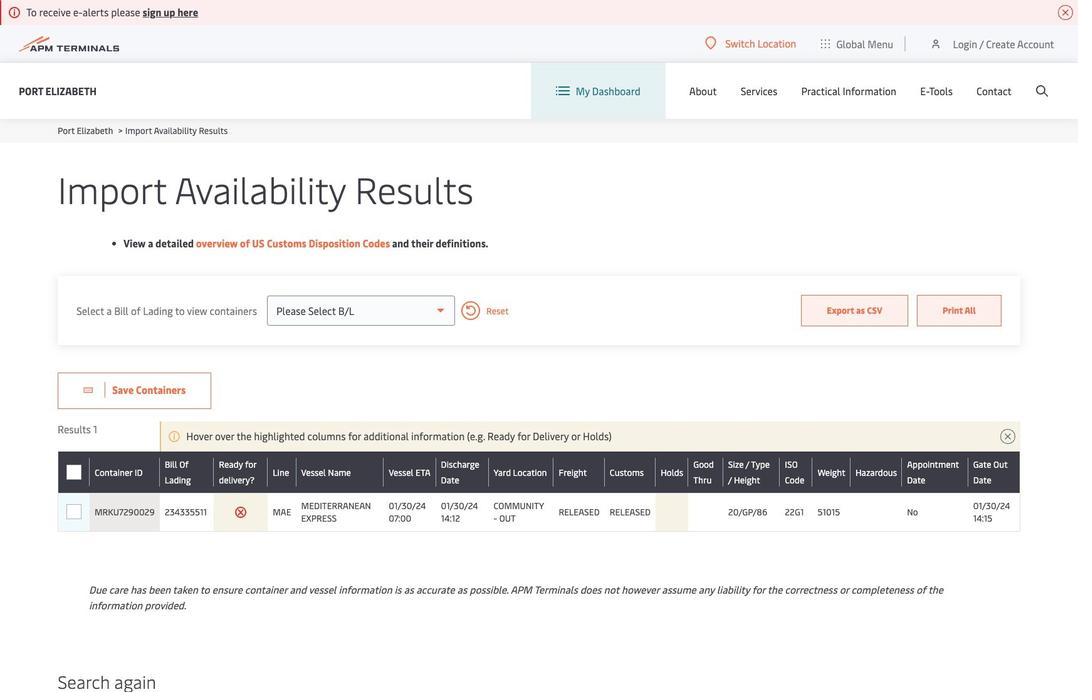Task type: vqa. For each thing, say whether or not it's contained in the screenshot.
information to the right
no



Task type: locate. For each thing, give the bounding box(es) containing it.
None checkbox
[[66, 465, 81, 480], [66, 465, 81, 480], [66, 505, 81, 520], [66, 465, 81, 480], [66, 465, 81, 480], [66, 505, 81, 520]]

None checkbox
[[66, 505, 81, 520]]



Task type: describe. For each thing, give the bounding box(es) containing it.
not ready image
[[235, 506, 247, 519]]

close alert image
[[1058, 5, 1073, 20]]



